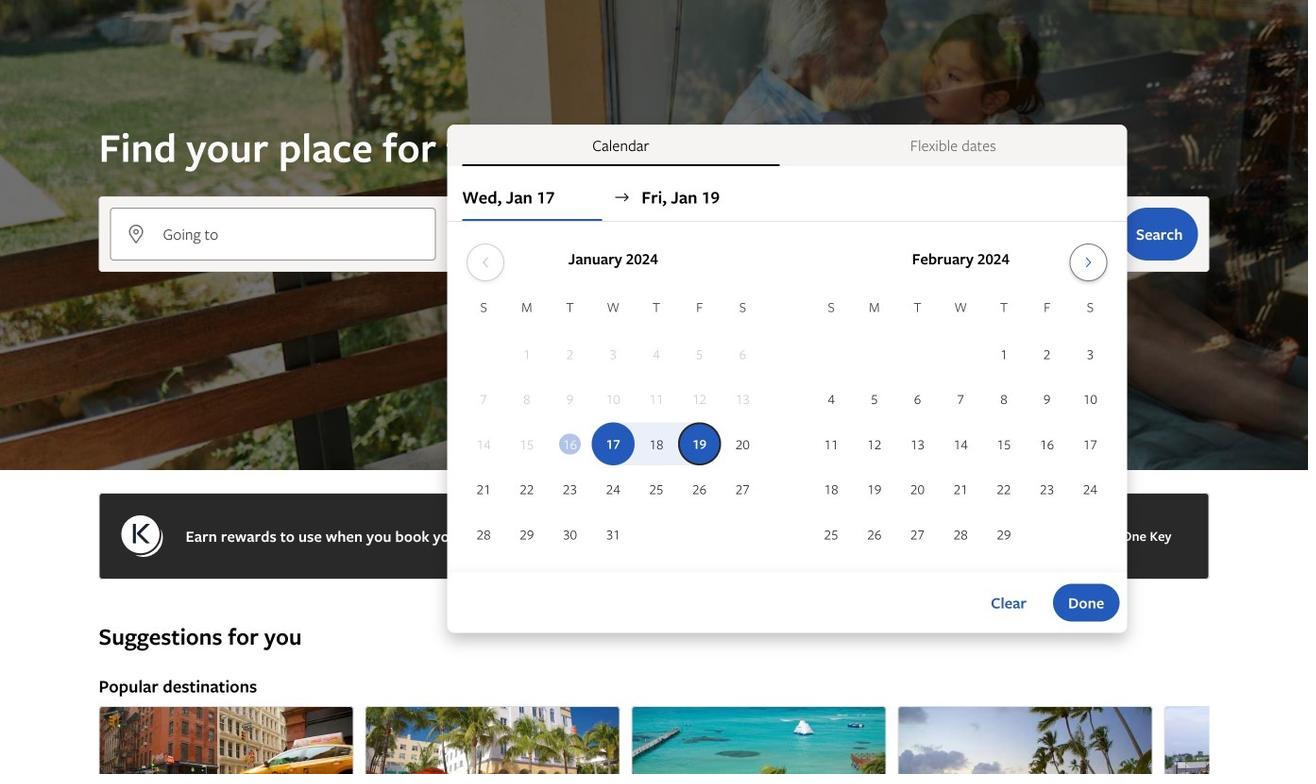 Task type: describe. For each thing, give the bounding box(es) containing it.
application inside wizard region
[[462, 236, 1112, 558]]

wizard region
[[0, 0, 1309, 634]]

directional image
[[614, 189, 631, 206]]

next month image
[[1078, 255, 1101, 270]]

february 2024 element
[[810, 297, 1112, 558]]

recently viewed region
[[87, 592, 1221, 622]]



Task type: locate. For each thing, give the bounding box(es) containing it.
cancun which includes a sandy beach, landscape views and general coastal views image
[[632, 707, 887, 775]]

tab list inside wizard region
[[447, 125, 1128, 166]]

atlantic city aquarium which includes a marina, boating and a coastal town image
[[1165, 707, 1309, 775]]

tab list
[[447, 125, 1128, 166]]

january 2024 element
[[462, 297, 765, 558]]

previous month image
[[474, 255, 497, 270]]

soho - tribeca which includes street scenes and a city image
[[99, 707, 354, 775]]

miami beach featuring a city and street scenes image
[[365, 707, 620, 775]]

application
[[462, 236, 1112, 558]]

bayahibe beach featuring a beach, a sunset and tropical scenes image
[[898, 707, 1153, 775]]

today element
[[559, 434, 581, 455]]



Task type: vqa. For each thing, say whether or not it's contained in the screenshot.
(AUS-
no



